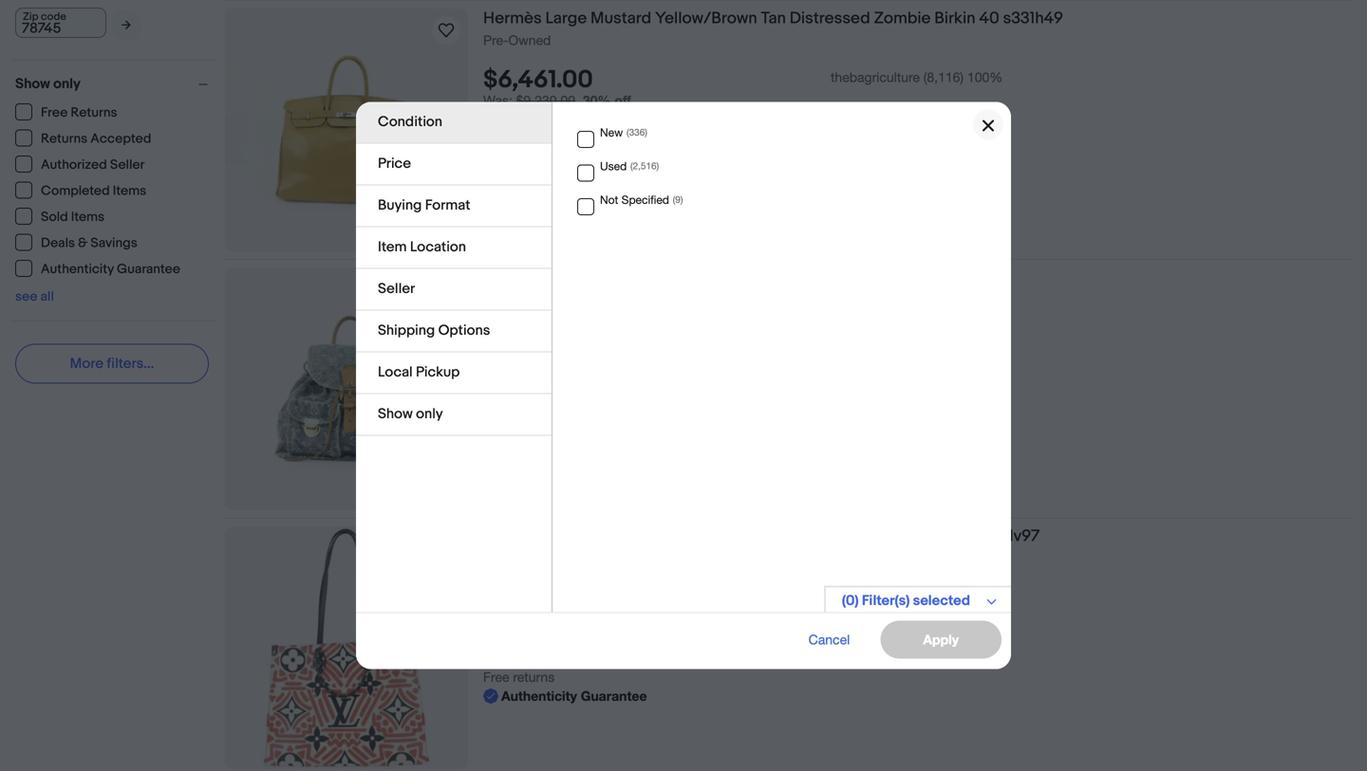 Task type: vqa. For each thing, say whether or not it's contained in the screenshot.
the $9,230.00
yes



Task type: locate. For each thing, give the bounding box(es) containing it.
best inside the thebagriculture (8,116) 100% was: $9,230.00 30% off or best offer free shipping free returns authenticity guarantee 27 watchers
[[499, 112, 526, 127]]

(8,116) up apply
[[924, 588, 964, 604]]

only up free returns link
[[53, 75, 81, 93]]

1 vertical spatial gm
[[878, 527, 905, 547]]

0 vertical spatial guarantee
[[581, 169, 647, 184]]

show up free returns link
[[15, 75, 50, 93]]

watchers
[[502, 188, 560, 203]]

shipping inside the thebagriculture (8,116) 100% was: $9,230.00 30% off or best offer free shipping free returns authenticity guarantee 27 watchers
[[513, 131, 564, 146]]

(8,116) inside thebagriculture (8,116) 100% 0 bids · 7h 10m left (today 05:16 pm)
[[924, 588, 964, 604]]

1 vertical spatial or
[[483, 373, 495, 389]]

louis inside louis vuitton  monogram denim sac a dos gm backpack 934lvs415 pre-owned
[[483, 268, 522, 288]]

apply button
[[881, 621, 1002, 659]]

1 (8,116) from the top
[[924, 69, 964, 85]]

0 vertical spatial or
[[483, 112, 495, 127]]

items up deals & savings
[[71, 209, 105, 225]]

or inside 6h 39m left or best offer free shipping free returns
[[483, 373, 495, 389]]

1 pre- from the top
[[483, 32, 508, 48]]

1 horizontal spatial monogram
[[675, 527, 755, 547]]

tote
[[949, 527, 981, 547]]

items down authorized seller
[[113, 183, 146, 199]]

1 vertical spatial best
[[499, 373, 526, 389]]

or right pickup
[[483, 373, 495, 389]]

(336)
[[627, 127, 647, 138]]

shipping
[[513, 131, 564, 146], [513, 392, 564, 407]]

100% inside thebagriculture (8,116) 100% 0 bids · 7h 10m left (today 05:16 pm)
[[967, 588, 1003, 604]]

1 louis from the top
[[483, 268, 522, 288]]

only
[[53, 75, 81, 93], [416, 406, 443, 423]]

0 vertical spatial pre-
[[483, 32, 508, 48]]

(9)
[[673, 194, 683, 205]]

crafty
[[759, 527, 805, 547]]

gm right dos
[[796, 268, 822, 288]]

watch hermès large mustard yellow/brown tan distressed zombie birkin 40 s331h49 image
[[435, 19, 458, 42]]

only down pickup
[[416, 406, 443, 423]]

authenticity down &
[[41, 262, 114, 278]]

condition
[[378, 113, 442, 131]]

2 owned from the top
[[508, 291, 551, 307]]

thebagriculture down zombie on the top
[[831, 69, 920, 85]]

best inside 6h 39m left or best offer free shipping free returns
[[499, 373, 526, 389]]

sold items link
[[15, 208, 106, 225]]

guarantee down savings
[[117, 262, 180, 278]]

1 horizontal spatial gm
[[878, 527, 905, 547]]

None text field
[[15, 8, 106, 38]]

owned inside hermès large mustard yellow/brown tan distressed zombie birkin 40 s331h49 pre-owned
[[508, 32, 551, 48]]

left inside thebagriculture (8,116) 100% 0 bids · 7h 10m left (today 05:16 pm)
[[580, 613, 600, 629]]

0 vertical spatial seller
[[110, 157, 145, 173]]

1 owned from the top
[[508, 32, 551, 48]]

new
[[600, 126, 623, 139]]

shipping down 6h
[[513, 392, 564, 407]]

1 horizontal spatial show only
[[378, 406, 443, 423]]

returns up watchers
[[513, 150, 555, 165]]

left right "10m"
[[580, 613, 600, 629]]

1 vertical spatial shipping
[[513, 392, 564, 407]]

free inside free returns authenticity guarantee
[[483, 670, 509, 686]]

items for completed items
[[113, 183, 146, 199]]

guarantee up not
[[581, 169, 647, 184]]

100% inside the thebagriculture (8,116) 100% was: $9,230.00 30% off or best offer free shipping free returns authenticity guarantee 27 watchers
[[967, 69, 1003, 85]]

returns inside free returns authenticity guarantee
[[513, 670, 555, 686]]

completed items
[[41, 183, 146, 199]]

0 vertical spatial offer
[[530, 112, 559, 127]]

gm inside louis vuitton  monogram denim sac a dos gm backpack 934lvs415 pre-owned
[[796, 268, 822, 288]]

thebagriculture inside thebagriculture (8,116) 100% 0 bids · 7h 10m left (today 05:16 pm)
[[831, 588, 920, 604]]

authenticity guarantee text field down "10m"
[[483, 688, 647, 707]]

pre- down hermès
[[483, 32, 508, 48]]

owned
[[508, 32, 551, 48], [508, 291, 551, 307]]

100% for thebagriculture (8,116) 100% 0 bids · 7h 10m left (today 05:16 pm)
[[967, 588, 1003, 604]]

(8,116) down birkin
[[924, 69, 964, 85]]

1 vertical spatial offer
[[530, 373, 559, 389]]

cancel
[[809, 632, 850, 648]]

returns up returns accepted
[[71, 105, 117, 121]]

(2,516)
[[630, 160, 659, 171]]

0 vertical spatial 100%
[[967, 69, 1003, 85]]

vuitton up $5,370.00
[[526, 268, 579, 288]]

1 vertical spatial only
[[416, 406, 443, 423]]

completed
[[41, 183, 110, 199]]

1 best from the top
[[499, 112, 526, 127]]

0 vertical spatial returns
[[71, 105, 117, 121]]

1 vertical spatial items
[[71, 209, 105, 225]]

authenticity up watchers
[[501, 169, 577, 184]]

best down $5,370.00
[[499, 373, 526, 389]]

thebagriculture
[[831, 69, 920, 85], [831, 588, 920, 604]]

show
[[15, 75, 50, 93], [378, 406, 413, 423]]

1 or from the top
[[483, 112, 495, 127]]

2 left from the top
[[580, 613, 600, 629]]

pre- inside hermès large mustard yellow/brown tan distressed zombie birkin 40 s331h49 pre-owned
[[483, 32, 508, 48]]

2 shipping from the top
[[513, 392, 564, 407]]

louis up $6,150.00
[[483, 527, 522, 547]]

savings
[[91, 235, 137, 252]]

zombie
[[874, 9, 931, 28]]

0 vertical spatial authenticity guarantee text field
[[483, 167, 647, 186]]

1 offer from the top
[[530, 112, 559, 127]]

0 vertical spatial show only
[[15, 75, 81, 93]]

0 horizontal spatial monogram
[[583, 268, 663, 288]]

0 vertical spatial show
[[15, 75, 50, 93]]

hermès large mustard yellow/brown tan distressed zombie birkin 40 s331h49 link
[[483, 9, 1352, 32]]

items
[[113, 183, 146, 199], [71, 209, 105, 225]]

offer down 6h
[[530, 373, 559, 389]]

0 vertical spatial authenticity
[[501, 169, 577, 184]]

2 vuitton from the top
[[526, 527, 579, 547]]

1 vertical spatial left
[[580, 613, 600, 629]]

1 vertical spatial pre-
[[483, 291, 508, 307]]

items inside "link"
[[113, 183, 146, 199]]

dialog containing condition
[[0, 0, 1367, 772]]

1 vertical spatial returns
[[41, 131, 88, 147]]

show down local at the top of the page
[[378, 406, 413, 423]]

dialog
[[0, 0, 1367, 772]]

louis for louis vuitton limited red monogram crafty onthego gm 2way tote 910lv97
[[483, 527, 522, 547]]

(8,116) for thebagriculture (8,116) 100% was: $9,230.00 30% off or best offer free shipping free returns authenticity guarantee 27 watchers
[[924, 69, 964, 85]]

shipping down $9,230.00
[[513, 131, 564, 146]]

new (336)
[[600, 126, 647, 139]]

seller down accepted
[[110, 157, 145, 173]]

Authenticity Guarantee text field
[[483, 167, 647, 186], [483, 688, 647, 707]]

pre- up options
[[483, 291, 508, 307]]

pickup
[[416, 364, 460, 381]]

1 vertical spatial (8,116)
[[924, 588, 964, 604]]

mustard
[[591, 9, 651, 28]]

vuitton inside louis vuitton  monogram denim sac a dos gm backpack 934lvs415 pre-owned
[[526, 268, 579, 288]]

0 vertical spatial vuitton
[[526, 268, 579, 288]]

1 shipping from the top
[[513, 131, 564, 146]]

returns down 6h
[[513, 411, 555, 426]]

or down was:
[[483, 112, 495, 127]]

louis
[[483, 268, 522, 288], [483, 527, 522, 547]]

free returns
[[41, 105, 117, 121]]

cancel button
[[787, 621, 871, 659]]

louis up options
[[483, 268, 522, 288]]

2 best from the top
[[499, 373, 526, 389]]

show only down local pickup
[[378, 406, 443, 423]]

2 100% from the top
[[967, 588, 1003, 604]]

thebagriculture up "cancel"
[[831, 588, 920, 604]]

vuitton left limited
[[526, 527, 579, 547]]

39m
[[550, 354, 577, 370]]

guarantee
[[581, 169, 647, 184], [117, 262, 180, 278], [581, 689, 647, 705]]

buying format
[[378, 197, 470, 214]]

gm left 2way
[[878, 527, 905, 547]]

1 vertical spatial authenticity
[[41, 262, 114, 278]]

1 horizontal spatial seller
[[378, 281, 415, 298]]

authenticity inside free returns authenticity guarantee
[[501, 689, 577, 705]]

free
[[41, 105, 68, 121], [483, 131, 509, 146], [483, 150, 509, 165], [483, 392, 509, 407], [483, 411, 509, 426], [483, 670, 509, 686]]

2 vertical spatial guarantee
[[581, 689, 647, 705]]

louis vuitton limited red monogram crafty onthego gm 2way tote 910lv97 image
[[261, 527, 432, 770]]

1 vertical spatial vuitton
[[526, 527, 579, 547]]

hermès large mustard yellow/brown tan distressed zombie birkin 40 s331h49 image
[[225, 49, 468, 211]]

6h 39m left or best offer free shipping free returns
[[483, 354, 600, 426]]

offer inside 6h 39m left or best offer free shipping free returns
[[530, 373, 559, 389]]

0 vertical spatial gm
[[796, 268, 822, 288]]

0 vertical spatial only
[[53, 75, 81, 93]]

7h
[[531, 613, 546, 629]]

1 returns from the top
[[513, 150, 555, 165]]

returns down 7h
[[513, 670, 555, 686]]

monogram left 'denim' at the top of the page
[[583, 268, 663, 288]]

authenticity guarantee link
[[15, 260, 181, 278]]

1 vertical spatial louis
[[483, 527, 522, 547]]

(0) filter(s) selected button
[[824, 586, 1011, 615]]

1 vertical spatial owned
[[508, 291, 551, 307]]

see all
[[15, 289, 54, 305]]

2 or from the top
[[483, 373, 495, 389]]

show only up free returns link
[[15, 75, 81, 93]]

returns
[[71, 105, 117, 121], [41, 131, 88, 147]]

(8,116)
[[924, 69, 964, 85], [924, 588, 964, 604]]

or
[[483, 112, 495, 127], [483, 373, 495, 389]]

0 vertical spatial best
[[499, 112, 526, 127]]

hermès large mustard yellow/brown tan distressed zombie birkin 40 s331h49 pre-owned
[[483, 9, 1063, 48]]

pre-
[[483, 32, 508, 48], [483, 291, 508, 307]]

offer down $9,230.00
[[530, 112, 559, 127]]

owned inside louis vuitton  monogram denim sac a dos gm backpack 934lvs415 pre-owned
[[508, 291, 551, 307]]

0 horizontal spatial show only
[[15, 75, 81, 93]]

location
[[410, 239, 466, 256]]

authenticity down 7h
[[501, 689, 577, 705]]

0
[[483, 613, 491, 629]]

1 authenticity guarantee text field from the top
[[483, 167, 647, 186]]

2 offer from the top
[[530, 373, 559, 389]]

0 horizontal spatial items
[[71, 209, 105, 225]]

s331h49
[[1003, 9, 1063, 28]]

off
[[615, 93, 631, 108]]

1 vertical spatial thebagriculture
[[831, 588, 920, 604]]

louis vuitton limited red monogram crafty onthego gm 2way tote 910lv97 heading
[[483, 527, 1040, 547]]

1 vertical spatial monogram
[[675, 527, 755, 547]]

2 (8,116) from the top
[[924, 588, 964, 604]]

934lvs415
[[903, 268, 976, 288]]

2 thebagriculture from the top
[[831, 588, 920, 604]]

0 vertical spatial returns
[[513, 150, 555, 165]]

0 vertical spatial shipping
[[513, 131, 564, 146]]

05:16
[[649, 613, 682, 629]]

100% down "tote"
[[967, 588, 1003, 604]]

owned up $5,370.00
[[508, 291, 551, 307]]

tab list
[[356, 102, 552, 436]]

3 returns from the top
[[513, 670, 555, 686]]

thebagriculture inside the thebagriculture (8,116) 100% was: $9,230.00 30% off or best offer free shipping free returns authenticity guarantee 27 watchers
[[831, 69, 920, 85]]

apply within filter image
[[122, 19, 131, 31]]

deals & savings
[[41, 235, 137, 252]]

2 pre- from the top
[[483, 291, 508, 307]]

1 vertical spatial seller
[[378, 281, 415, 298]]

owned down hermès
[[508, 32, 551, 48]]

owned for $6,461.00
[[508, 32, 551, 48]]

tab list containing condition
[[356, 102, 552, 436]]

authorized seller link
[[15, 156, 146, 173]]

1 vertical spatial returns
[[513, 411, 555, 426]]

1 horizontal spatial show
[[378, 406, 413, 423]]

2 louis from the top
[[483, 527, 522, 547]]

thebagriculture (8,116) 100% 0 bids · 7h 10m left (today 05:16 pm)
[[483, 588, 1003, 629]]

1 vertical spatial show
[[378, 406, 413, 423]]

2 authenticity guarantee text field from the top
[[483, 688, 647, 707]]

1 thebagriculture from the top
[[831, 69, 920, 85]]

offer
[[530, 112, 559, 127], [530, 373, 559, 389]]

returns down free returns link
[[41, 131, 88, 147]]

1 vertical spatial authenticity guarantee text field
[[483, 688, 647, 707]]

guarantee down (today
[[581, 689, 647, 705]]

0 vertical spatial owned
[[508, 32, 551, 48]]

seller down "item"
[[378, 281, 415, 298]]

vuitton
[[526, 268, 579, 288], [526, 527, 579, 547]]

dos
[[762, 268, 792, 288]]

2 returns from the top
[[513, 411, 555, 426]]

left right 39m
[[580, 354, 600, 370]]

1 100% from the top
[[967, 69, 1003, 85]]

0 vertical spatial (8,116)
[[924, 69, 964, 85]]

(8,116) inside the thebagriculture (8,116) 100% was: $9,230.00 30% off or best offer free shipping free returns authenticity guarantee 27 watchers
[[924, 69, 964, 85]]

denim
[[667, 268, 715, 288]]

2 vertical spatial authenticity
[[501, 689, 577, 705]]

hermès large mustard yellow/brown tan distressed zombie birkin 40 s331h49 heading
[[483, 9, 1063, 28]]

1 vertical spatial 100%
[[967, 588, 1003, 604]]

0 vertical spatial items
[[113, 183, 146, 199]]

gm
[[796, 268, 822, 288], [878, 527, 905, 547]]

(8,116) for thebagriculture (8,116) 100% 0 bids · 7h 10m left (today 05:16 pm)
[[924, 588, 964, 604]]

local pickup
[[378, 364, 460, 381]]

authenticity guarantee text field up watchers
[[483, 167, 647, 186]]

1 horizontal spatial items
[[113, 183, 146, 199]]

not
[[600, 193, 618, 207]]

2 vertical spatial returns
[[513, 670, 555, 686]]

1 vuitton from the top
[[526, 268, 579, 288]]

1 horizontal spatial only
[[416, 406, 443, 423]]

distressed
[[790, 9, 870, 28]]

0 vertical spatial thebagriculture
[[831, 69, 920, 85]]

best down was:
[[499, 112, 526, 127]]

0 horizontal spatial gm
[[796, 268, 822, 288]]

0 vertical spatial louis
[[483, 268, 522, 288]]

vuitton for monogram
[[526, 268, 579, 288]]

was:
[[483, 93, 513, 108]]

offer inside the thebagriculture (8,116) 100% was: $9,230.00 30% off or best offer free shipping free returns authenticity guarantee 27 watchers
[[530, 112, 559, 127]]

best
[[499, 112, 526, 127], [499, 373, 526, 389]]

$6,461.00
[[483, 66, 593, 95]]

0 vertical spatial left
[[580, 354, 600, 370]]

items for sold items
[[71, 209, 105, 225]]

0 horizontal spatial only
[[53, 75, 81, 93]]

pre- inside louis vuitton  monogram denim sac a dos gm backpack 934lvs415 pre-owned
[[483, 291, 508, 307]]

specified
[[622, 193, 669, 207]]

monogram right the red
[[675, 527, 755, 547]]

0 vertical spatial monogram
[[583, 268, 663, 288]]

monogram inside "louis vuitton limited red monogram crafty onthego gm 2way tote 910lv97" link
[[675, 527, 755, 547]]

100% down 40
[[967, 69, 1003, 85]]

1 left from the top
[[580, 354, 600, 370]]



Task type: describe. For each thing, give the bounding box(es) containing it.
$6,150.00
[[483, 584, 591, 614]]

louis vuitton limited red monogram crafty onthego gm 2way tote 910lv97 link
[[483, 527, 1352, 550]]

27
[[483, 188, 498, 203]]

see all button
[[15, 289, 54, 305]]

louis vuitton  monogram denim sac a dos gm backpack 934lvs415 pre-owned
[[483, 268, 976, 307]]

yellow/brown
[[655, 9, 757, 28]]

apply
[[923, 632, 959, 648]]

authenticity guarantee
[[41, 262, 180, 278]]

or inside the thebagriculture (8,116) 100% was: $9,230.00 30% off or best offer free shipping free returns authenticity guarantee 27 watchers
[[483, 112, 495, 127]]

local
[[378, 364, 413, 381]]

free returns link
[[15, 103, 118, 121]]

deals
[[41, 235, 75, 252]]

selected
[[913, 593, 970, 610]]

shipping inside 6h 39m left or best offer free shipping free returns
[[513, 392, 564, 407]]

a
[[750, 268, 759, 288]]

shipping options
[[378, 322, 490, 339]]

free returns authenticity guarantee
[[483, 670, 647, 705]]

thebagriculture for thebagriculture (8,116) 100% was: $9,230.00 30% off or best offer free shipping free returns authenticity guarantee 27 watchers
[[831, 69, 920, 85]]

$5,370.00
[[483, 325, 597, 354]]

thebagriculture (8,116) 100% was: $9,230.00 30% off or best offer free shipping free returns authenticity guarantee 27 watchers
[[483, 69, 1003, 203]]

pre- for $6,461.00
[[483, 32, 508, 48]]

limited
[[583, 527, 638, 547]]

item location
[[378, 239, 466, 256]]

hermès
[[483, 9, 542, 28]]

seller inside tab list
[[378, 281, 415, 298]]

6h
[[531, 354, 546, 370]]

show only button
[[15, 75, 216, 93]]

deals & savings link
[[15, 234, 138, 252]]

1 vertical spatial show only
[[378, 406, 443, 423]]

birkin
[[934, 9, 976, 28]]

item
[[378, 239, 407, 256]]

only inside dialog
[[416, 406, 443, 423]]

1 vertical spatial guarantee
[[117, 262, 180, 278]]

louis for louis vuitton  monogram denim sac a dos gm backpack 934lvs415 pre-owned
[[483, 268, 522, 288]]

show inside dialog
[[378, 406, 413, 423]]

returns accepted
[[41, 131, 151, 147]]

louis vuitton  monogram denim sac a dos gm backpack 934lvs415 link
[[483, 268, 1352, 291]]

authorized seller
[[41, 157, 145, 173]]

options
[[438, 322, 490, 339]]

onthego
[[808, 527, 874, 547]]

owned for $5,370.00
[[508, 291, 551, 307]]

100% for thebagriculture (8,116) 100% was: $9,230.00 30% off or best offer free shipping free returns authenticity guarantee 27 watchers
[[967, 69, 1003, 85]]

returns inside the thebagriculture (8,116) 100% was: $9,230.00 30% off or best offer free shipping free returns authenticity guarantee 27 watchers
[[513, 150, 555, 165]]

guarantee inside the thebagriculture (8,116) 100% was: $9,230.00 30% off or best offer free shipping free returns authenticity guarantee 27 watchers
[[581, 169, 647, 184]]

completed items link
[[15, 182, 147, 199]]

$9,230.00
[[516, 93, 575, 108]]

louis vuitton  monogram denim sac a dos gm backpack 934lvs415 heading
[[483, 268, 976, 288]]

tab list inside dialog
[[356, 102, 552, 436]]

910lv97
[[985, 527, 1040, 547]]

thebagriculture for thebagriculture (8,116) 100% 0 bids · 7h 10m left (today 05:16 pm)
[[831, 588, 920, 604]]

monogram inside louis vuitton  monogram denim sac a dos gm backpack 934lvs415 pre-owned
[[583, 268, 663, 288]]

authorized
[[41, 157, 107, 173]]

&
[[78, 235, 88, 252]]

more filters... button
[[15, 344, 209, 384]]

filters...
[[107, 356, 154, 373]]

40
[[979, 9, 999, 28]]

pm)
[[686, 613, 711, 629]]

pre- for $5,370.00
[[483, 291, 508, 307]]

louis vuitton  monogram denim sac a dos gm backpack 934lvs415 image
[[225, 308, 468, 470]]

·
[[523, 613, 527, 629]]

used (2,516)
[[600, 160, 659, 173]]

10m
[[550, 613, 577, 629]]

(today
[[604, 613, 646, 629]]

gm for backpack
[[796, 268, 822, 288]]

see
[[15, 289, 37, 305]]

louis vuitton limited red monogram crafty onthego gm 2way tote 910lv97
[[483, 527, 1040, 547]]

format
[[425, 197, 470, 214]]

tan
[[761, 9, 786, 28]]

more
[[70, 356, 104, 373]]

large
[[545, 9, 587, 28]]

returns accepted link
[[15, 130, 152, 147]]

not specified (9)
[[600, 193, 683, 207]]

bids
[[494, 613, 520, 629]]

sold
[[41, 209, 68, 225]]

0 horizontal spatial show
[[15, 75, 50, 93]]

gm for 2way
[[878, 527, 905, 547]]

left inside 6h 39m left or best offer free shipping free returns
[[580, 354, 600, 370]]

(0) filter(s) selected
[[842, 593, 970, 610]]

used
[[600, 160, 627, 173]]

price
[[378, 155, 411, 172]]

more filters...
[[70, 356, 154, 373]]

authenticity inside the thebagriculture (8,116) 100% was: $9,230.00 30% off or best offer free shipping free returns authenticity guarantee 27 watchers
[[501, 169, 577, 184]]

guarantee inside free returns authenticity guarantee
[[581, 689, 647, 705]]

sac
[[718, 268, 746, 288]]

(0)
[[842, 593, 859, 610]]

sold items
[[41, 209, 105, 225]]

30%
[[583, 93, 611, 108]]

2way
[[908, 527, 945, 547]]

accepted
[[90, 131, 151, 147]]

returns inside 6h 39m left or best offer free shipping free returns
[[513, 411, 555, 426]]

backpack
[[826, 268, 899, 288]]

buying
[[378, 197, 422, 214]]

0 horizontal spatial seller
[[110, 157, 145, 173]]

shipping
[[378, 322, 435, 339]]

vuitton for limited
[[526, 527, 579, 547]]

red
[[641, 527, 671, 547]]



